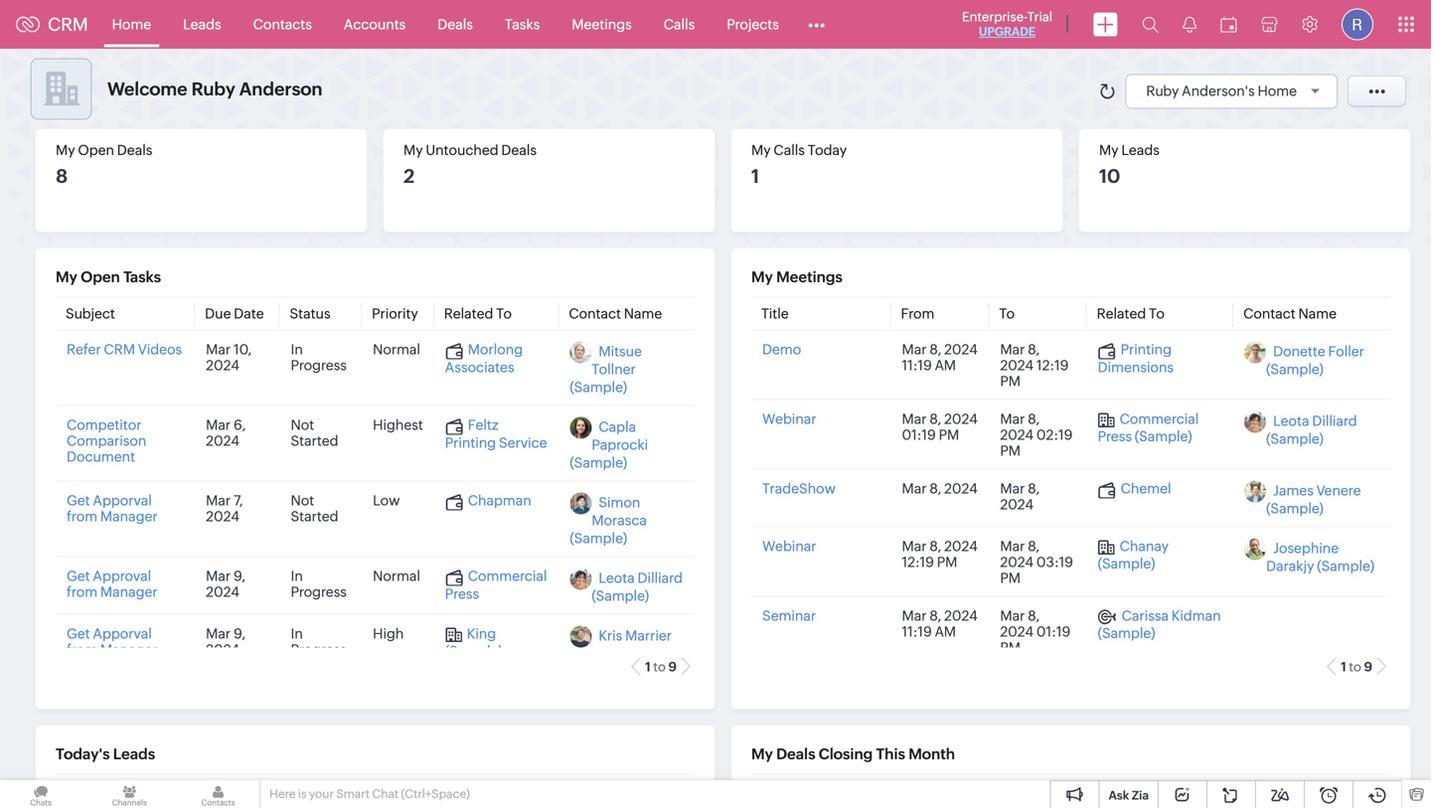 Task type: describe. For each thing, give the bounding box(es) containing it.
high
[[373, 626, 404, 642]]

anderson's
[[1182, 83, 1255, 99]]

(sample) for right leota dilliard (sample) link
[[1266, 431, 1324, 447]]

demo
[[762, 341, 801, 357]]

1 horizontal spatial mar 8, 2024 01:19 pm
[[1000, 608, 1071, 656]]

get for low
[[67, 493, 90, 508]]

king (sample) link
[[445, 626, 503, 659]]

channels image
[[89, 780, 170, 808]]

dimensions
[[1098, 359, 1174, 375]]

commercial press (sample) link
[[1098, 411, 1199, 444]]

(sample) for the simon morasca (sample) link
[[570, 530, 627, 546]]

1 vertical spatial tasks
[[123, 268, 161, 286]]

leads link
[[167, 0, 237, 48]]

ask
[[1109, 789, 1129, 802]]

get apporval from manager link for mar 7, 2024
[[67, 493, 158, 524]]

0 vertical spatial mar 8, 2024 12:19 pm
[[1000, 341, 1069, 389]]

to for my open tasks
[[653, 660, 666, 674]]

chanay (sample) link
[[1098, 538, 1169, 571]]

0 vertical spatial meetings
[[572, 16, 632, 32]]

Other Modules field
[[795, 8, 838, 40]]

mar inside mar 8, 2024
[[1000, 481, 1025, 497]]

associates
[[445, 359, 514, 375]]

2 related to from the left
[[1097, 306, 1165, 322]]

title link
[[761, 306, 789, 322]]

ruby anderson's home
[[1146, 83, 1297, 99]]

1 to from the left
[[496, 306, 512, 322]]

0 horizontal spatial leota dilliard (sample) link
[[592, 570, 683, 604]]

am for mar 8, 2024 12:19 pm
[[935, 357, 956, 373]]

0 vertical spatial 12:19
[[1037, 357, 1069, 373]]

josephine darakjy (sample) link
[[1266, 540, 1375, 574]]

(sample) for donette foller (sample) link
[[1266, 361, 1324, 377]]

contact for 1st contact name link from the right
[[1244, 306, 1296, 322]]

from link
[[901, 306, 935, 322]]

priority
[[372, 306, 418, 322]]

tradeshow link
[[762, 481, 836, 497]]

logo image
[[16, 16, 40, 32]]

2024 inside mar 10, 2024
[[206, 357, 239, 373]]

competitor comparison document
[[67, 417, 146, 465]]

1 related to link from the left
[[444, 306, 512, 322]]

donette foller (sample) link
[[1266, 343, 1365, 377]]

11:19 for mar 8, 2024 12:19 pm
[[902, 357, 932, 373]]

capla paprocki (sample)
[[570, 419, 648, 471]]

chat
[[372, 787, 399, 801]]

(sample) inside chanay (sample)
[[1098, 555, 1155, 571]]

home inside home link
[[112, 16, 151, 32]]

2 to from the left
[[999, 306, 1015, 322]]

feltz printing service link
[[445, 417, 547, 451]]

progress for press
[[291, 584, 347, 600]]

leota dilliard (sample) for right leota dilliard (sample) link
[[1266, 413, 1357, 447]]

here
[[269, 787, 296, 801]]

chanay
[[1120, 538, 1169, 554]]

mar inside mar 10, 2024
[[206, 341, 231, 357]]

in for refer crm videos
[[291, 341, 303, 357]]

welcome ruby anderson
[[107, 79, 323, 99]]

due
[[205, 306, 231, 322]]

deals inside my untouched deals 2
[[501, 142, 537, 158]]

commercial for commercial press (sample)
[[1120, 411, 1199, 427]]

(sample) for kris marrier (sample) link
[[592, 646, 649, 662]]

manager for normal
[[100, 584, 158, 600]]

progress for (sample)
[[291, 642, 347, 658]]

commercial for commercial press
[[468, 568, 547, 584]]

webinar for mar 8, 2024 01:19 pm
[[762, 411, 817, 427]]

1 vertical spatial mar 8, 2024 12:19 pm
[[902, 538, 978, 570]]

my for my calls today 1
[[751, 142, 771, 158]]

refer
[[67, 341, 101, 357]]

low
[[373, 493, 400, 508]]

josephine darakjy (sample)
[[1266, 540, 1375, 574]]

crm link
[[16, 14, 88, 35]]

1 inside the my calls today 1
[[751, 165, 760, 187]]

mar 6, 2024
[[206, 417, 246, 449]]

service
[[499, 435, 547, 451]]

enterprise-
[[962, 9, 1027, 24]]

from for normal
[[67, 584, 97, 600]]

kris marrier (sample)
[[592, 628, 672, 662]]

get for high
[[67, 626, 90, 642]]

8, inside mar 8, 2024
[[1028, 481, 1040, 497]]

in progress for (sample)
[[291, 626, 347, 658]]

from for high
[[67, 642, 97, 658]]

1 to 9 for my open tasks
[[645, 660, 677, 674]]

1 horizontal spatial leads
[[183, 16, 221, 32]]

highest
[[373, 417, 423, 433]]

pm left mar 8, 2024 02:19 pm on the right bottom of page
[[939, 427, 959, 443]]

name for second contact name link from right
[[624, 306, 662, 322]]

venere
[[1317, 483, 1361, 498]]

get apporval from manager for mar 7, 2024
[[67, 493, 158, 524]]

not for mar 6, 2024
[[291, 417, 314, 433]]

0 vertical spatial 01:19
[[902, 427, 936, 443]]

get apporval from manager link for mar 9, 2024
[[67, 626, 158, 658]]

search element
[[1130, 0, 1171, 49]]

my for my meetings
[[751, 268, 773, 286]]

leota for right leota dilliard (sample) link
[[1273, 413, 1310, 429]]

competitor comparison document link
[[67, 417, 146, 465]]

deals link
[[422, 0, 489, 48]]

0 horizontal spatial ruby
[[191, 79, 235, 99]]

(sample) inside commercial press (sample)
[[1135, 428, 1192, 444]]

smart
[[336, 787, 370, 801]]

manager for low
[[100, 508, 158, 524]]

not started for highest
[[291, 417, 339, 449]]

kris
[[599, 628, 623, 644]]

1 vertical spatial home
[[1258, 83, 1297, 99]]

in for get approval from manager
[[291, 568, 303, 584]]

tollner
[[592, 361, 636, 377]]

my open deals 8
[[56, 142, 152, 187]]

mar 8, 2024 03:19 pm
[[1000, 538, 1073, 586]]

(sample) for mitsue tollner (sample) link
[[570, 379, 627, 395]]

contact for second contact name link from right
[[569, 306, 621, 322]]

document
[[67, 449, 135, 465]]

simon
[[599, 495, 640, 510]]

1 horizontal spatial crm
[[104, 341, 135, 357]]

7,
[[234, 493, 243, 508]]

started for low
[[291, 508, 339, 524]]

1 contact name link from the left
[[569, 306, 662, 322]]

subject
[[66, 306, 115, 322]]

manager for high
[[100, 642, 158, 658]]

chapman
[[468, 493, 532, 508]]

from
[[901, 306, 935, 322]]

2 related to link from the left
[[1097, 306, 1165, 322]]

refer crm videos link
[[67, 341, 182, 357]]

james
[[1273, 483, 1314, 498]]

anderson
[[239, 79, 323, 99]]

mar 8, 2024 11:19 am for mar 8, 2024 12:19 pm
[[902, 341, 978, 373]]

mar 8, 2024 11:19 am for mar 8, 2024 01:19 pm
[[902, 608, 978, 640]]

morlong associates link
[[445, 341, 523, 375]]

my calls today 1
[[751, 142, 847, 187]]

here is your smart chat (ctrl+space)
[[269, 787, 470, 801]]

josephine
[[1273, 540, 1339, 556]]

my for my open tasks
[[56, 268, 77, 286]]

this
[[876, 745, 905, 763]]

ask zia
[[1109, 789, 1149, 802]]

9, for get approval from manager
[[234, 568, 245, 584]]

not for mar 7, 2024
[[291, 493, 314, 508]]

chapman link
[[445, 493, 532, 510]]

mar 7, 2024
[[206, 493, 243, 524]]

2 contact name link from the left
[[1244, 306, 1337, 322]]

2024 inside mar 8, 2024 02:19 pm
[[1000, 427, 1034, 443]]

ruby anderson's home link
[[1146, 83, 1327, 99]]

subject link
[[66, 306, 115, 322]]

projects
[[727, 16, 779, 32]]

capla paprocki (sample) link
[[570, 419, 648, 471]]

mar 9, 2024 for get approval from manager
[[206, 568, 245, 600]]

morlong
[[468, 341, 523, 357]]

simon morasca (sample)
[[570, 495, 647, 546]]

projects link
[[711, 0, 795, 48]]

comparison
[[67, 433, 146, 449]]

profile image
[[1342, 8, 1374, 40]]

mar 9, 2024 for get apporval from manager
[[206, 626, 245, 658]]

james venere (sample) link
[[1266, 483, 1361, 516]]

0 vertical spatial mar 8, 2024 01:19 pm
[[902, 411, 978, 443]]

normal for commercial press
[[373, 568, 420, 584]]

carissa
[[1122, 608, 1169, 624]]

today
[[808, 142, 847, 158]]



Task type: vqa. For each thing, say whether or not it's contained in the screenshot.
Mar 9, 2024
yes



Task type: locate. For each thing, give the bounding box(es) containing it.
1 webinar link from the top
[[762, 411, 817, 427]]

my leads 10
[[1099, 142, 1160, 187]]

0 horizontal spatial 12:19
[[902, 554, 934, 570]]

my up title
[[751, 268, 773, 286]]

0 horizontal spatial printing
[[445, 435, 496, 451]]

press inside commercial press (sample)
[[1098, 428, 1132, 444]]

get apporval from manager for mar 9, 2024
[[67, 626, 158, 658]]

press
[[1098, 428, 1132, 444], [445, 586, 479, 602]]

webinar link down tradeshow
[[762, 538, 817, 554]]

pm for carissa kidman (sample)
[[1000, 640, 1021, 656]]

apporval down get approval from manager
[[93, 626, 152, 642]]

03:19
[[1037, 554, 1073, 570]]

apporval for mar 9, 2024
[[93, 626, 152, 642]]

0 vertical spatial apporval
[[93, 493, 152, 508]]

my deals closing this month
[[751, 745, 955, 763]]

1 to 9 for my meetings
[[1341, 660, 1373, 674]]

1 not started from the top
[[291, 417, 339, 449]]

ruby left anderson's
[[1146, 83, 1179, 99]]

pm for printing dimensions
[[1000, 373, 1021, 389]]

1 vertical spatial not started
[[291, 493, 339, 524]]

(sample) up chemel
[[1135, 428, 1192, 444]]

0 horizontal spatial mar 8, 2024 01:19 pm
[[902, 411, 978, 443]]

2 am from the top
[[935, 624, 956, 640]]

chemel
[[1121, 481, 1171, 497]]

feltz
[[468, 417, 499, 433]]

press up king
[[445, 586, 479, 602]]

search image
[[1142, 16, 1159, 33]]

approval
[[93, 568, 151, 584]]

my inside the my calls today 1
[[751, 142, 771, 158]]

2 horizontal spatial to
[[1149, 306, 1165, 322]]

(sample) inside james venere (sample)
[[1266, 500, 1324, 516]]

donette
[[1273, 343, 1326, 359]]

1 horizontal spatial ruby
[[1146, 83, 1179, 99]]

8
[[56, 165, 68, 187]]

0 horizontal spatial press
[[445, 586, 479, 602]]

commercial press link
[[445, 568, 547, 602]]

signals element
[[1171, 0, 1209, 49]]

1 horizontal spatial 1 to 9
[[1341, 660, 1373, 674]]

1 contact from the left
[[569, 306, 621, 322]]

not started for low
[[291, 493, 339, 524]]

0 horizontal spatial 1
[[645, 660, 651, 674]]

1 vertical spatial in
[[291, 568, 303, 584]]

mitsue tollner (sample)
[[570, 343, 642, 395]]

not started right 6,
[[291, 417, 339, 449]]

name up donette
[[1299, 306, 1337, 322]]

to up printing dimensions link
[[1149, 306, 1165, 322]]

1 vertical spatial progress
[[291, 584, 347, 600]]

mar
[[206, 341, 231, 357], [902, 341, 927, 357], [1000, 341, 1025, 357], [902, 411, 927, 427], [1000, 411, 1025, 427], [206, 417, 231, 433], [902, 481, 927, 497], [1000, 481, 1025, 497], [206, 493, 231, 508], [902, 538, 927, 554], [1000, 538, 1025, 554], [206, 568, 231, 584], [902, 608, 927, 624], [1000, 608, 1025, 624], [206, 626, 231, 642]]

calls inside the my calls today 1
[[774, 142, 805, 158]]

contact up donette
[[1244, 306, 1296, 322]]

3 manager from the top
[[100, 642, 158, 658]]

1 horizontal spatial 01:19
[[1037, 624, 1071, 640]]

deals left closing
[[776, 745, 816, 763]]

apporval down document
[[93, 493, 152, 508]]

my up 2
[[404, 142, 423, 158]]

1 mar 8, 2024 from the left
[[902, 481, 978, 497]]

0 horizontal spatial contact name link
[[569, 306, 662, 322]]

commercial up king
[[468, 568, 547, 584]]

commercial press
[[445, 568, 547, 602]]

0 vertical spatial printing
[[1121, 341, 1172, 357]]

1 horizontal spatial meetings
[[776, 268, 843, 286]]

dilliard for the left leota dilliard (sample) link
[[638, 570, 683, 586]]

upgrade
[[979, 25, 1036, 38]]

2 horizontal spatial leads
[[1122, 142, 1160, 158]]

pm
[[1000, 373, 1021, 389], [939, 427, 959, 443], [1000, 443, 1021, 459], [937, 554, 958, 570], [1000, 570, 1021, 586], [1000, 640, 1021, 656]]

1 from from the top
[[67, 508, 97, 524]]

1 vertical spatial 12:19
[[902, 554, 934, 570]]

02:19
[[1037, 427, 1073, 443]]

1 horizontal spatial tasks
[[505, 16, 540, 32]]

leota dilliard (sample) link
[[1266, 413, 1357, 447], [592, 570, 683, 604]]

1 vertical spatial from
[[67, 584, 97, 600]]

(sample) inside capla paprocki (sample)
[[570, 455, 627, 471]]

0 vertical spatial mar 9, 2024
[[206, 568, 245, 600]]

pm up mar 8, 2024 02:19 pm on the right bottom of page
[[1000, 373, 1021, 389]]

(sample) down kris
[[592, 646, 649, 662]]

1 normal from the top
[[373, 341, 420, 357]]

related to link up printing dimensions link
[[1097, 306, 1165, 322]]

home up welcome
[[112, 16, 151, 32]]

1 mar 9, 2024 from the top
[[206, 568, 245, 600]]

1 horizontal spatial to
[[999, 306, 1015, 322]]

create menu element
[[1081, 0, 1130, 48]]

0 vertical spatial crm
[[48, 14, 88, 35]]

to up morlong in the left of the page
[[496, 306, 512, 322]]

pm left mar 8, 2024 03:19 pm
[[937, 554, 958, 570]]

2 in from the top
[[291, 568, 303, 584]]

(sample) for the left leota dilliard (sample) link
[[592, 588, 649, 604]]

related up printing dimensions link
[[1097, 306, 1146, 322]]

not started left 'low'
[[291, 493, 339, 524]]

9
[[668, 660, 677, 674], [1364, 660, 1373, 674]]

2 related from the left
[[1097, 306, 1146, 322]]

1 horizontal spatial commercial
[[1120, 411, 1199, 427]]

ruby down leads link
[[191, 79, 235, 99]]

meetings up title
[[776, 268, 843, 286]]

2 not from the top
[[291, 493, 314, 508]]

2 mar 8, 2024 from the left
[[1000, 481, 1040, 512]]

in progress for press
[[291, 568, 347, 600]]

2 manager from the top
[[100, 584, 158, 600]]

(sample) down josephine
[[1317, 558, 1375, 574]]

mar 8, 2024 01:19 pm down mar 8, 2024 03:19 pm
[[1000, 608, 1071, 656]]

2 mar 9, 2024 from the top
[[206, 626, 245, 658]]

my for my leads 10
[[1099, 142, 1119, 158]]

1 horizontal spatial dilliard
[[1312, 413, 1357, 429]]

leads for my leads 10
[[1122, 142, 1160, 158]]

2 progress from the top
[[291, 584, 347, 600]]

1 vertical spatial 9,
[[234, 626, 245, 642]]

related to up printing dimensions link
[[1097, 306, 1165, 322]]

pm left the 03:19 on the bottom of page
[[1000, 570, 1021, 586]]

1 vertical spatial crm
[[104, 341, 135, 357]]

leota dilliard (sample) up james
[[1266, 413, 1357, 447]]

calls link
[[648, 0, 711, 48]]

enterprise-trial upgrade
[[962, 9, 1053, 38]]

1 horizontal spatial contact name
[[1244, 306, 1337, 322]]

kidman
[[1172, 608, 1221, 624]]

2 get apporval from manager link from the top
[[67, 626, 158, 658]]

press up chemel "link" at the right bottom of the page
[[1098, 428, 1132, 444]]

related to up morlong in the left of the page
[[444, 306, 512, 322]]

my inside the my leads 10
[[1099, 142, 1119, 158]]

0 vertical spatial in
[[291, 341, 303, 357]]

signals image
[[1183, 16, 1197, 33]]

deals right untouched
[[501, 142, 537, 158]]

accounts
[[344, 16, 406, 32]]

pm inside mar 8, 2024 02:19 pm
[[1000, 443, 1021, 459]]

1 11:19 from the top
[[902, 357, 932, 373]]

2 name from the left
[[1299, 306, 1337, 322]]

meetings link
[[556, 0, 648, 48]]

open inside my open deals 8
[[78, 142, 114, 158]]

my left today
[[751, 142, 771, 158]]

mar 8, 2024 12:19 pm down to link
[[1000, 341, 1069, 389]]

to right from
[[999, 306, 1015, 322]]

not right 6,
[[291, 417, 314, 433]]

2 contact from the left
[[1244, 306, 1296, 322]]

1 related to from the left
[[444, 306, 512, 322]]

1 vertical spatial leads
[[1122, 142, 1160, 158]]

(sample) inside josephine darakjy (sample)
[[1317, 558, 1375, 574]]

tasks up videos
[[123, 268, 161, 286]]

2024 inside mar 8, 2024
[[1000, 497, 1034, 512]]

my inside my open deals 8
[[56, 142, 75, 158]]

2024 inside 'mar 6, 2024'
[[206, 433, 239, 449]]

webinar link for 12:19
[[762, 538, 817, 554]]

mar 8, 2024 02:19 pm
[[1000, 411, 1073, 459]]

demo link
[[762, 341, 801, 357]]

untouched
[[426, 142, 499, 158]]

3 to from the left
[[1149, 306, 1165, 322]]

mar inside mar 8, 2024 02:19 pm
[[1000, 411, 1025, 427]]

contact name link up donette
[[1244, 306, 1337, 322]]

not
[[291, 417, 314, 433], [291, 493, 314, 508]]

open down welcome
[[78, 142, 114, 158]]

2 webinar link from the top
[[762, 538, 817, 554]]

manager inside get approval from manager
[[100, 584, 158, 600]]

open for tasks
[[81, 268, 120, 286]]

seminar link
[[762, 608, 816, 624]]

1 horizontal spatial home
[[1258, 83, 1297, 99]]

1 9, from the top
[[234, 568, 245, 584]]

(sample) down tollner
[[570, 379, 627, 395]]

king
[[467, 626, 496, 642]]

started left 'low'
[[291, 508, 339, 524]]

contacts
[[253, 16, 312, 32]]

2 contact name from the left
[[1244, 306, 1337, 322]]

get
[[67, 493, 90, 508], [67, 568, 90, 584], [67, 626, 90, 642]]

crm right "logo"
[[48, 14, 88, 35]]

1 started from the top
[[291, 433, 339, 449]]

2 get apporval from manager from the top
[[67, 626, 158, 658]]

leota for the left leota dilliard (sample) link
[[599, 570, 635, 586]]

2 in progress from the top
[[291, 568, 347, 600]]

contact name for second contact name link from right
[[569, 306, 662, 322]]

1 to from the left
[[653, 660, 666, 674]]

pm for commercial press (sample)
[[1000, 443, 1021, 459]]

1 horizontal spatial name
[[1299, 306, 1337, 322]]

2024 inside mar 8, 2024 03:19 pm
[[1000, 554, 1034, 570]]

2 vertical spatial get
[[67, 626, 90, 642]]

12:19
[[1037, 357, 1069, 373], [902, 554, 934, 570]]

1 horizontal spatial 1
[[751, 165, 760, 187]]

webinar down demo link
[[762, 411, 817, 427]]

0 vertical spatial 9,
[[234, 568, 245, 584]]

webinar for mar 8, 2024 12:19 pm
[[762, 538, 817, 554]]

1 get apporval from manager from the top
[[67, 493, 158, 524]]

1 vertical spatial normal
[[373, 568, 420, 584]]

1 am from the top
[[935, 357, 956, 373]]

1 for my open tasks
[[645, 660, 651, 674]]

pm for chanay (sample)
[[1000, 570, 1021, 586]]

1 9 from the left
[[668, 660, 677, 674]]

0 horizontal spatial to
[[653, 660, 666, 674]]

is
[[298, 787, 307, 801]]

2 1 to 9 from the left
[[1341, 660, 1373, 674]]

1 horizontal spatial leota dilliard (sample) link
[[1266, 413, 1357, 447]]

(sample) down james
[[1266, 500, 1324, 516]]

dilliard up marrier at the bottom
[[638, 570, 683, 586]]

to for my meetings
[[1349, 660, 1362, 674]]

contact name
[[569, 306, 662, 322], [1244, 306, 1337, 322]]

started for highest
[[291, 433, 339, 449]]

1 contact name from the left
[[569, 306, 662, 322]]

press for commercial press (sample)
[[1098, 428, 1132, 444]]

01:19
[[902, 427, 936, 443], [1037, 624, 1071, 640]]

mar 8, 2024 12:19 pm left mar 8, 2024 03:19 pm
[[902, 538, 978, 570]]

printing dimensions link
[[1098, 341, 1174, 375]]

8, inside mar 8, 2024 02:19 pm
[[1028, 411, 1040, 427]]

webinar link for 01:19
[[762, 411, 817, 427]]

1 in progress from the top
[[291, 341, 347, 373]]

carissa kidman (sample) link
[[1098, 608, 1221, 641]]

1 apporval from the top
[[93, 493, 152, 508]]

2 from from the top
[[67, 584, 97, 600]]

printing down feltz in the bottom left of the page
[[445, 435, 496, 451]]

deals inside my open deals 8
[[117, 142, 152, 158]]

0 vertical spatial get apporval from manager
[[67, 493, 158, 524]]

2 get from the top
[[67, 568, 90, 584]]

1 vertical spatial press
[[445, 586, 479, 602]]

welcome
[[107, 79, 187, 99]]

1 name from the left
[[624, 306, 662, 322]]

chats image
[[0, 780, 82, 808]]

normal down priority
[[373, 341, 420, 357]]

8,
[[930, 341, 942, 357], [1028, 341, 1040, 357], [930, 411, 942, 427], [1028, 411, 1040, 427], [930, 481, 942, 497], [1028, 481, 1040, 497], [930, 538, 942, 554], [1028, 538, 1040, 554], [930, 608, 942, 624], [1028, 608, 1040, 624]]

priority link
[[372, 306, 418, 322]]

2 to from the left
[[1349, 660, 1362, 674]]

calls left today
[[774, 142, 805, 158]]

3 from from the top
[[67, 642, 97, 658]]

your
[[309, 787, 334, 801]]

(sample) inside simon morasca (sample)
[[570, 530, 627, 546]]

(sample) inside carissa kidman (sample)
[[1098, 625, 1155, 641]]

(sample) for james venere (sample) link
[[1266, 500, 1324, 516]]

my up 10
[[1099, 142, 1119, 158]]

tasks right deals link
[[505, 16, 540, 32]]

0 vertical spatial progress
[[291, 357, 347, 373]]

not right the 7,
[[291, 493, 314, 508]]

1 webinar from the top
[[762, 411, 817, 427]]

profile element
[[1330, 0, 1386, 48]]

1 vertical spatial printing
[[445, 435, 496, 451]]

11:19 for mar 8, 2024 01:19 pm
[[902, 624, 932, 640]]

leads inside the my leads 10
[[1122, 142, 1160, 158]]

crm right refer
[[104, 341, 135, 357]]

title
[[761, 306, 789, 322]]

1 mar 8, 2024 11:19 am from the top
[[902, 341, 978, 373]]

printing inside printing dimensions
[[1121, 341, 1172, 357]]

contact name for 1st contact name link from the right
[[1244, 306, 1337, 322]]

pm inside mar 8, 2024 03:19 pm
[[1000, 570, 1021, 586]]

2 vertical spatial manager
[[100, 642, 158, 658]]

0 horizontal spatial related
[[444, 306, 493, 322]]

1 progress from the top
[[291, 357, 347, 373]]

(sample) down donette
[[1266, 361, 1324, 377]]

0 vertical spatial webinar link
[[762, 411, 817, 427]]

1 horizontal spatial related to
[[1097, 306, 1165, 322]]

open for deals
[[78, 142, 114, 158]]

0 horizontal spatial calls
[[664, 16, 695, 32]]

related to
[[444, 306, 512, 322], [1097, 306, 1165, 322]]

2 apporval from the top
[[93, 626, 152, 642]]

from inside get approval from manager
[[67, 584, 97, 600]]

3 progress from the top
[[291, 642, 347, 658]]

leota dilliard (sample) link up marrier at the bottom
[[592, 570, 683, 604]]

2 vertical spatial in
[[291, 626, 303, 642]]

mar inside 'mar 6, 2024'
[[206, 417, 231, 433]]

0 horizontal spatial leads
[[113, 745, 155, 763]]

apporval for mar 7, 2024
[[93, 493, 152, 508]]

8, inside mar 8, 2024 03:19 pm
[[1028, 538, 1040, 554]]

deals inside deals link
[[438, 16, 473, 32]]

2 mar 8, 2024 11:19 am from the top
[[902, 608, 978, 640]]

get apporval from manager link down get approval from manager
[[67, 626, 158, 658]]

1 vertical spatial started
[[291, 508, 339, 524]]

capla
[[599, 419, 636, 435]]

1 manager from the top
[[100, 508, 158, 524]]

calls
[[664, 16, 695, 32], [774, 142, 805, 158]]

commercial down the dimensions
[[1120, 411, 1199, 427]]

1 vertical spatial commercial
[[468, 568, 547, 584]]

2 webinar from the top
[[762, 538, 817, 554]]

1 1 to 9 from the left
[[645, 660, 677, 674]]

1 vertical spatial in progress
[[291, 568, 347, 600]]

2 vertical spatial from
[[67, 642, 97, 658]]

1 in from the top
[[291, 341, 303, 357]]

in progress for associates
[[291, 341, 347, 373]]

calendar image
[[1221, 16, 1238, 32]]

leota down donette foller (sample) link
[[1273, 413, 1310, 429]]

my left closing
[[751, 745, 773, 763]]

name for 1st contact name link from the right
[[1299, 306, 1337, 322]]

my
[[56, 142, 75, 158], [404, 142, 423, 158], [751, 142, 771, 158], [1099, 142, 1119, 158], [56, 268, 77, 286], [751, 268, 773, 286], [751, 745, 773, 763]]

my up 8
[[56, 142, 75, 158]]

home link
[[96, 0, 167, 48]]

leota dilliard (sample) for the left leota dilliard (sample) link
[[592, 570, 683, 604]]

0 horizontal spatial contact name
[[569, 306, 662, 322]]

10
[[1099, 165, 1121, 187]]

2024
[[944, 341, 978, 357], [206, 357, 239, 373], [1000, 357, 1034, 373], [944, 411, 978, 427], [1000, 427, 1034, 443], [206, 433, 239, 449], [944, 481, 978, 497], [1000, 497, 1034, 512], [206, 508, 239, 524], [944, 538, 978, 554], [1000, 554, 1034, 570], [206, 584, 239, 600], [944, 608, 978, 624], [1000, 624, 1034, 640], [206, 642, 239, 658]]

9 for my open tasks
[[668, 660, 677, 674]]

2 normal from the top
[[373, 568, 420, 584]]

1 horizontal spatial 12:19
[[1037, 357, 1069, 373]]

pm left 02:19 on the bottom right
[[1000, 443, 1021, 459]]

contact name link up mitsue
[[569, 306, 662, 322]]

(sample) for josephine darakjy (sample) link
[[1317, 558, 1375, 574]]

calls left the projects link
[[664, 16, 695, 32]]

my for my deals closing this month
[[751, 745, 773, 763]]

my untouched deals 2
[[404, 142, 537, 187]]

1 vertical spatial apporval
[[93, 626, 152, 642]]

(sample) up kris
[[592, 588, 649, 604]]

0 vertical spatial manager
[[100, 508, 158, 524]]

related to link up morlong in the left of the page
[[444, 306, 512, 322]]

2 11:19 from the top
[[902, 624, 932, 640]]

0 horizontal spatial contact
[[569, 306, 621, 322]]

mar inside mar 8, 2024 03:19 pm
[[1000, 538, 1025, 554]]

0 horizontal spatial 9
[[668, 660, 677, 674]]

james venere (sample)
[[1266, 483, 1361, 516]]

0 horizontal spatial crm
[[48, 14, 88, 35]]

6,
[[234, 417, 246, 433]]

1 to 9
[[645, 660, 677, 674], [1341, 660, 1373, 674]]

closing
[[819, 745, 873, 763]]

deals
[[438, 16, 473, 32], [117, 142, 152, 158], [501, 142, 537, 158], [776, 745, 816, 763]]

0 vertical spatial leota
[[1273, 413, 1310, 429]]

1 vertical spatial 11:19
[[902, 624, 932, 640]]

status link
[[290, 306, 331, 322]]

3 in from the top
[[291, 626, 303, 642]]

1 related from the left
[[444, 306, 493, 322]]

chanay (sample)
[[1098, 538, 1169, 571]]

zia
[[1132, 789, 1149, 802]]

1 not from the top
[[291, 417, 314, 433]]

get down document
[[67, 493, 90, 508]]

leads for today's leads
[[113, 745, 155, 763]]

get apporval from manager down document
[[67, 493, 158, 524]]

0 vertical spatial get
[[67, 493, 90, 508]]

contact name up donette
[[1244, 306, 1337, 322]]

printing up the dimensions
[[1121, 341, 1172, 357]]

donette foller (sample)
[[1266, 343, 1365, 377]]

1 vertical spatial dilliard
[[638, 570, 683, 586]]

meetings left calls link
[[572, 16, 632, 32]]

(sample) inside kris marrier (sample)
[[592, 646, 649, 662]]

contact name up mitsue
[[569, 306, 662, 322]]

(sample)
[[1266, 361, 1324, 377], [570, 379, 627, 395], [1135, 428, 1192, 444], [1266, 431, 1324, 447], [570, 455, 627, 471], [1266, 500, 1324, 516], [570, 530, 627, 546], [1098, 555, 1155, 571], [1317, 558, 1375, 574], [592, 588, 649, 604], [1098, 625, 1155, 641], [445, 643, 503, 659], [592, 646, 649, 662]]

2024 inside mar 7, 2024
[[206, 508, 239, 524]]

normal up the high
[[373, 568, 420, 584]]

0 vertical spatial tasks
[[505, 16, 540, 32]]

3 in progress from the top
[[291, 626, 347, 658]]

normal for morlong associates
[[373, 341, 420, 357]]

0 vertical spatial leota dilliard (sample) link
[[1266, 413, 1357, 447]]

(sample) inside "donette foller (sample)"
[[1266, 361, 1324, 377]]

1 vertical spatial not
[[291, 493, 314, 508]]

my for my untouched deals 2
[[404, 142, 423, 158]]

(sample) down morasca on the bottom of the page
[[570, 530, 627, 546]]

9, for get apporval from manager
[[234, 626, 245, 642]]

foller
[[1328, 343, 1365, 359]]

progress for associates
[[291, 357, 347, 373]]

1 horizontal spatial contact
[[1244, 306, 1296, 322]]

0 horizontal spatial name
[[624, 306, 662, 322]]

(sample) down king
[[445, 643, 503, 659]]

(sample) down carissa
[[1098, 625, 1155, 641]]

2 not started from the top
[[291, 493, 339, 524]]

mar 10, 2024
[[206, 341, 252, 373]]

0 horizontal spatial related to link
[[444, 306, 512, 322]]

9 for my meetings
[[1364, 660, 1373, 674]]

0 vertical spatial open
[[78, 142, 114, 158]]

crm
[[48, 14, 88, 35], [104, 341, 135, 357]]

mitsue tollner (sample) link
[[570, 343, 642, 395]]

1 vertical spatial 01:19
[[1037, 624, 1071, 640]]

my inside my untouched deals 2
[[404, 142, 423, 158]]

(sample) inside mitsue tollner (sample)
[[570, 379, 627, 395]]

0 vertical spatial leads
[[183, 16, 221, 32]]

2
[[404, 165, 415, 187]]

leota down morasca on the bottom of the page
[[599, 570, 635, 586]]

accounts link
[[328, 0, 422, 48]]

mar inside mar 7, 2024
[[206, 493, 231, 508]]

pm down mar 8, 2024 03:19 pm
[[1000, 640, 1021, 656]]

0 vertical spatial mar 8, 2024 11:19 am
[[902, 341, 978, 373]]

get inside get approval from manager
[[67, 568, 90, 584]]

commercial inside commercial press
[[468, 568, 547, 584]]

my up subject link
[[56, 268, 77, 286]]

1 horizontal spatial mar 8, 2024
[[1000, 481, 1040, 512]]

1 horizontal spatial to
[[1349, 660, 1362, 674]]

deals left tasks link
[[438, 16, 473, 32]]

1 vertical spatial leota dilliard (sample) link
[[592, 570, 683, 604]]

get apporval from manager down get approval from manager
[[67, 626, 158, 658]]

am for mar 8, 2024 01:19 pm
[[935, 624, 956, 640]]

paprocki
[[592, 437, 648, 453]]

get left approval
[[67, 568, 90, 584]]

apporval
[[93, 493, 152, 508], [93, 626, 152, 642]]

0 vertical spatial get apporval from manager link
[[67, 493, 158, 524]]

morasca
[[592, 512, 647, 528]]

(sample) up james
[[1266, 431, 1324, 447]]

contacts image
[[177, 780, 259, 808]]

am
[[935, 357, 956, 373], [935, 624, 956, 640]]

1 vertical spatial webinar
[[762, 538, 817, 554]]

0 vertical spatial press
[[1098, 428, 1132, 444]]

(ctrl+space)
[[401, 787, 470, 801]]

0 horizontal spatial 01:19
[[902, 427, 936, 443]]

in for get apporval from manager
[[291, 626, 303, 642]]

1 vertical spatial open
[[81, 268, 120, 286]]

1 vertical spatial manager
[[100, 584, 158, 600]]

contact name link
[[569, 306, 662, 322], [1244, 306, 1337, 322]]

commercial press (sample)
[[1098, 411, 1199, 444]]

1 get apporval from manager link from the top
[[67, 493, 158, 524]]

contact up mitsue
[[569, 306, 621, 322]]

1 vertical spatial calls
[[774, 142, 805, 158]]

get approval from manager link
[[67, 568, 158, 600]]

due date link
[[205, 306, 264, 322]]

1 horizontal spatial contact name link
[[1244, 306, 1337, 322]]

2 9, from the top
[[234, 626, 245, 642]]

leota dilliard (sample) link up james
[[1266, 413, 1357, 447]]

webinar link down demo link
[[762, 411, 817, 427]]

commercial inside commercial press (sample)
[[1120, 411, 1199, 427]]

in progress
[[291, 341, 347, 373], [291, 568, 347, 600], [291, 626, 347, 658]]

carissa kidman (sample)
[[1098, 608, 1221, 641]]

from for low
[[67, 508, 97, 524]]

from
[[67, 508, 97, 524], [67, 584, 97, 600], [67, 642, 97, 658]]

0 vertical spatial webinar
[[762, 411, 817, 427]]

get for normal
[[67, 568, 90, 584]]

create menu image
[[1093, 12, 1118, 36]]

open up subject link
[[81, 268, 120, 286]]

seminar
[[762, 608, 816, 624]]

1 get from the top
[[67, 493, 90, 508]]

leota dilliard (sample) up marrier at the bottom
[[592, 570, 683, 604]]

related
[[444, 306, 493, 322], [1097, 306, 1146, 322]]

2 vertical spatial leads
[[113, 745, 155, 763]]

get down get approval from manager
[[67, 626, 90, 642]]

3 get from the top
[[67, 626, 90, 642]]

2 horizontal spatial 1
[[1341, 660, 1347, 674]]

1 for my meetings
[[1341, 660, 1347, 674]]

my for my open deals 8
[[56, 142, 75, 158]]

marrier
[[625, 628, 672, 644]]

morlong associates
[[445, 341, 523, 375]]

0 horizontal spatial tasks
[[123, 268, 161, 286]]

2 started from the top
[[291, 508, 339, 524]]

printing inside feltz printing service
[[445, 435, 496, 451]]

related up morlong in the left of the page
[[444, 306, 493, 322]]

press for commercial press
[[445, 586, 479, 602]]

(sample) down paprocki
[[570, 455, 627, 471]]

0 horizontal spatial related to
[[444, 306, 512, 322]]

home right anderson's
[[1258, 83, 1297, 99]]

started right 6,
[[291, 433, 339, 449]]

deals down welcome
[[117, 142, 152, 158]]

(sample) down chanay
[[1098, 555, 1155, 571]]

1 horizontal spatial related to link
[[1097, 306, 1165, 322]]

name up mitsue
[[624, 306, 662, 322]]

0 horizontal spatial dilliard
[[638, 570, 683, 586]]

0 vertical spatial not started
[[291, 417, 339, 449]]

dilliard down donette foller (sample) link
[[1312, 413, 1357, 429]]

10,
[[234, 341, 252, 357]]

dilliard for right leota dilliard (sample) link
[[1312, 413, 1357, 429]]

get apporval from manager link down document
[[67, 493, 158, 524]]

mar 8, 2024 01:19 pm left mar 8, 2024 02:19 pm on the right bottom of page
[[902, 411, 978, 443]]

2 9 from the left
[[1364, 660, 1373, 674]]

press inside commercial press
[[445, 586, 479, 602]]

(sample) for capla paprocki (sample) link
[[570, 455, 627, 471]]

webinar down tradeshow
[[762, 538, 817, 554]]



